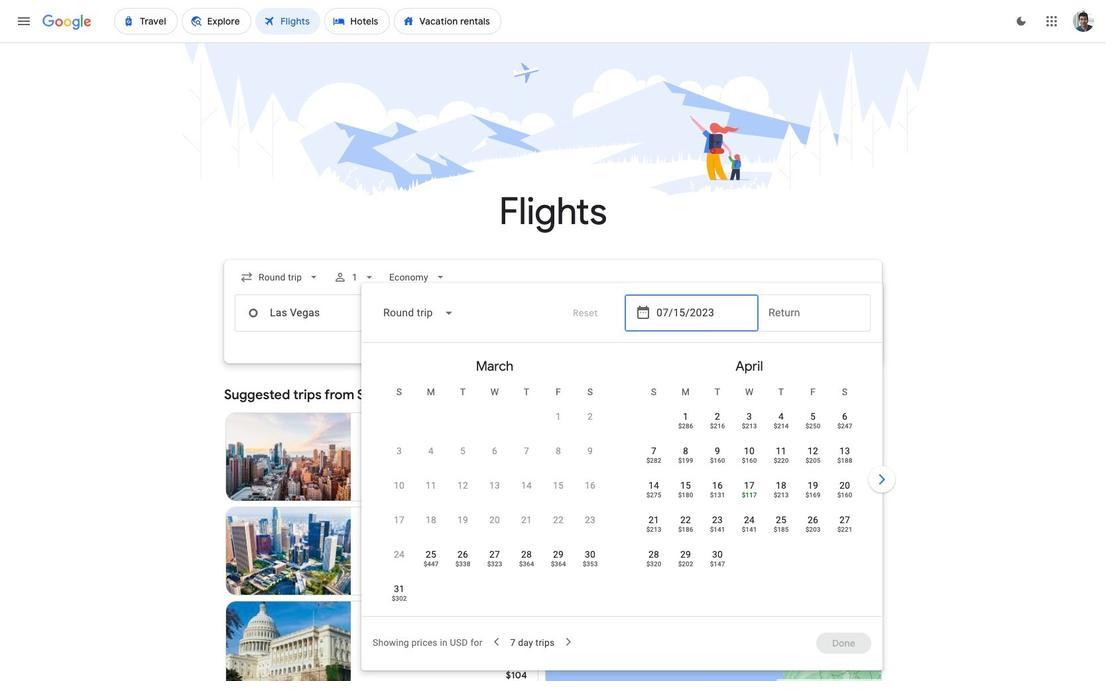 Task type: vqa. For each thing, say whether or not it's contained in the screenshot.
, 282 Us Dollars element
yes



Task type: locate. For each thing, give the bounding box(es) containing it.
1 horizontal spatial , 141 us dollars element
[[742, 527, 757, 533]]

1 horizontal spatial , 160 us dollars element
[[742, 458, 757, 464]]

thursday, march 28, 2024 element
[[521, 548, 532, 561]]

, 160 us dollars element
[[710, 458, 725, 464], [742, 458, 757, 464]]

sunday, march 17, 2024 element
[[394, 513, 405, 527]]

monday, april 29, 2024 element
[[680, 548, 691, 561]]

friday, march 29, 2024 element
[[553, 548, 564, 561]]

, 141 us dollars element
[[710, 527, 725, 533], [742, 527, 757, 533]]

monday, march 18, 2024 element
[[426, 513, 436, 527]]

, 364 us dollars element right the ", 323 us dollars" element
[[519, 561, 534, 568]]

, 213 us dollars element up the wednesday, april 10, 2024 element
[[742, 423, 757, 430]]

cell
[[797, 405, 829, 437], [829, 405, 861, 437], [797, 440, 829, 472], [829, 440, 861, 472], [797, 474, 829, 506], [829, 474, 861, 506], [797, 509, 829, 541], [829, 509, 861, 541]]

monday, april 1, 2024 element
[[683, 410, 688, 423]]

tuesday, march 19, 2024 element
[[458, 513, 468, 527]]

0 horizontal spatial , 213 us dollars element
[[646, 527, 661, 533]]

tuesday, march 5, 2024 element
[[460, 444, 466, 458]]

Where from? text field
[[235, 294, 422, 332]]

1 horizontal spatial , 364 us dollars element
[[551, 561, 566, 568]]

, 131 us dollars element
[[710, 492, 725, 499]]

, 286 us dollars element
[[678, 423, 693, 430]]

, 364 us dollars element
[[519, 561, 534, 568], [551, 561, 566, 568]]

grid inside flight search box
[[367, 348, 877, 624]]

, 117 us dollars element
[[742, 492, 757, 499]]

1 , 141 us dollars element from the left
[[710, 527, 725, 533]]

, 213 us dollars element
[[742, 423, 757, 430], [774, 492, 789, 499], [646, 527, 661, 533]]

, 141 us dollars element up tuesday, april 30, 2024 element
[[710, 527, 725, 533]]

0 horizontal spatial , 160 us dollars element
[[710, 458, 725, 464]]

2 horizontal spatial , 213 us dollars element
[[774, 492, 789, 499]]

main menu image
[[16, 13, 32, 29]]

sunday, march 10, 2024 element
[[394, 479, 405, 492]]

row
[[542, 399, 606, 442], [670, 399, 861, 442], [383, 438, 606, 476], [638, 438, 861, 476], [383, 473, 606, 511], [638, 473, 861, 511], [383, 507, 606, 545], [638, 507, 861, 545], [383, 542, 606, 580], [638, 542, 733, 580]]

tuesday, march 12, 2024 element
[[458, 479, 468, 492]]

saturday, march 9, 2024 element
[[588, 444, 593, 458]]

0 horizontal spatial , 141 us dollars element
[[710, 527, 725, 533]]

, 275 us dollars element
[[646, 492, 661, 499]]

1 row group from the left
[[367, 348, 622, 614]]

monday, april 15, 2024 element
[[680, 479, 691, 492]]

1 , 364 us dollars element from the left
[[519, 561, 534, 568]]

sunday, april 21, 2024 element
[[649, 513, 659, 527]]

2 vertical spatial , 213 us dollars element
[[646, 527, 661, 533]]

0 vertical spatial frontier image
[[361, 452, 372, 462]]

sunday, april 7, 2024 element
[[651, 444, 657, 458]]

, 141 us dollars element left , 185 us dollars element
[[742, 527, 757, 533]]

, 199 us dollars element
[[678, 458, 693, 464]]

saturday, march 16, 2024 element
[[585, 479, 596, 492]]

2 , 364 us dollars element from the left
[[551, 561, 566, 568]]

2 , 160 us dollars element from the left
[[742, 458, 757, 464]]

monday, april 22, 2024 element
[[680, 513, 691, 527]]

saturday, march 30, 2024 element
[[585, 548, 596, 561]]

thursday, april 18, 2024 element
[[776, 479, 787, 492]]

, 353 us dollars element
[[583, 561, 598, 568]]

, 213 us dollars element up sunday, april 28, 2024 element
[[646, 527, 661, 533]]

104 US dollars text field
[[506, 669, 527, 681]]

row group
[[367, 348, 622, 614], [622, 348, 877, 611]]

grid
[[367, 348, 877, 624]]

1 frontier image from the top
[[361, 452, 372, 462]]

, 160 us dollars element up wednesday, april 17, 2024 element
[[742, 458, 757, 464]]

Departure text field
[[657, 295, 748, 331], [657, 295, 748, 331]]

None field
[[235, 265, 326, 289], [384, 265, 452, 289], [373, 297, 465, 329], [235, 265, 326, 289], [384, 265, 452, 289], [373, 297, 465, 329]]

1 vertical spatial frontier image
[[361, 640, 372, 651]]

, 141 us dollars element for tuesday, april 23, 2024 "element"
[[710, 527, 725, 533]]

, 141 us dollars element for wednesday, april 24, 2024 element
[[742, 527, 757, 533]]

wednesday, april 17, 2024 element
[[744, 479, 755, 492]]

0 vertical spatial , 213 us dollars element
[[742, 423, 757, 430]]

, 320 us dollars element
[[646, 561, 661, 568]]

, 220 us dollars element
[[774, 458, 789, 464]]

frontier image
[[361, 452, 372, 462], [361, 640, 372, 651]]

1 horizontal spatial , 213 us dollars element
[[742, 423, 757, 430]]

thursday, april 11, 2024 element
[[776, 444, 787, 458]]

, 180 us dollars element
[[678, 492, 693, 499]]

Return text field
[[769, 295, 860, 331], [769, 295, 860, 331]]

, 186 us dollars element
[[678, 527, 693, 533]]

2 frontier image from the top
[[361, 640, 372, 651]]

, 160 us dollars element up tuesday, april 16, 2024 "element"
[[710, 458, 725, 464]]

, 364 us dollars element left , 353 us dollars element
[[551, 561, 566, 568]]

1 vertical spatial , 213 us dollars element
[[774, 492, 789, 499]]

2 , 141 us dollars element from the left
[[742, 527, 757, 533]]

monday, march 25, 2024 element
[[426, 548, 436, 561]]

, 216 us dollars element
[[710, 423, 725, 430]]

monday, march 11, 2024 element
[[426, 479, 436, 492]]

, 213 us dollars element up thursday, april 25, 2024 element
[[774, 492, 789, 499]]

1 , 160 us dollars element from the left
[[710, 458, 725, 464]]

, 447 us dollars element
[[424, 561, 439, 568]]

tuesday, april 2, 2024 element
[[715, 410, 720, 423]]

wednesday, april 3, 2024 element
[[747, 410, 752, 423]]

frontier image for 104 us dollars text field
[[361, 640, 372, 651]]

, 213 us dollars element for wednesday, april 3, 2024 element
[[742, 423, 757, 430]]

 image
[[406, 639, 409, 652]]

wednesday, march 27, 2024 element
[[489, 548, 500, 561]]

0 horizontal spatial , 364 us dollars element
[[519, 561, 534, 568]]

friday, march 22, 2024 element
[[553, 513, 564, 527]]

, 160 us dollars element for the wednesday, april 10, 2024 element
[[742, 458, 757, 464]]

181 US dollars text field
[[509, 481, 527, 493]]



Task type: describe. For each thing, give the bounding box(es) containing it.
frontier image
[[361, 546, 372, 556]]

Flight search field
[[214, 260, 898, 670]]

, 213 us dollars element for sunday, april 21, 2024 'element'
[[646, 527, 661, 533]]

sunday, march 31, 2024 element
[[394, 582, 405, 596]]

tuesday, april 23, 2024 element
[[712, 513, 723, 527]]

, 160 us dollars element for tuesday, april 9, 2024 element
[[710, 458, 725, 464]]

, 213 us dollars element for thursday, april 18, 2024 element
[[774, 492, 789, 499]]

, 323 us dollars element
[[487, 561, 502, 568]]

sunday, march 3, 2024 element
[[397, 444, 402, 458]]

saturday, march 23, 2024 element
[[585, 513, 596, 527]]

, 214 us dollars element
[[774, 423, 789, 430]]

tuesday, april 9, 2024 element
[[715, 444, 720, 458]]

, 185 us dollars element
[[774, 527, 789, 533]]

tuesday, april 30, 2024 element
[[712, 548, 723, 561]]

, 202 us dollars element
[[678, 561, 693, 568]]

sunday, april 14, 2024 element
[[649, 479, 659, 492]]

, 282 us dollars element
[[646, 458, 661, 464]]

thursday, march 14, 2024 element
[[521, 479, 532, 492]]

monday, march 4, 2024 element
[[428, 444, 434, 458]]

friday, march 8, 2024 element
[[556, 444, 561, 458]]

monday, april 8, 2024 element
[[683, 444, 688, 458]]

wednesday, march 13, 2024 element
[[489, 479, 500, 492]]

, 364 us dollars element for friday, march 29, 2024 element
[[551, 561, 566, 568]]

2 row group from the left
[[622, 348, 877, 611]]

friday, march 1, 2024 element
[[556, 410, 561, 423]]

wednesday, march 20, 2024 element
[[489, 513, 500, 527]]

tuesday, april 16, 2024 element
[[712, 479, 723, 492]]

, 338 us dollars element
[[455, 561, 470, 568]]

swap origin and destination. image
[[416, 305, 432, 321]]

wednesday, march 6, 2024 element
[[492, 444, 497, 458]]

thursday, april 25, 2024 element
[[776, 513, 787, 527]]

thursday, march 7, 2024 element
[[524, 444, 529, 458]]

, 147 us dollars element
[[710, 561, 725, 568]]

, 302 us dollars element
[[392, 596, 407, 602]]

suggested trips from san francisco region
[[224, 379, 882, 681]]

thursday, march 21, 2024 element
[[521, 513, 532, 527]]

change appearance image
[[1005, 5, 1037, 37]]

friday, march 15, 2024 element
[[553, 479, 564, 492]]

saturday, march 2, 2024 element
[[588, 410, 593, 423]]

frontier image for 181 us dollars text box
[[361, 452, 372, 462]]

wednesday, april 10, 2024 element
[[744, 444, 755, 458]]

wednesday, april 24, 2024 element
[[744, 513, 755, 527]]

sunday, march 24, 2024 element
[[394, 548, 405, 561]]

, 364 us dollars element for thursday, march 28, 2024 element
[[519, 561, 534, 568]]

tuesday, march 26, 2024 element
[[458, 548, 468, 561]]

sunday, april 28, 2024 element
[[649, 548, 659, 561]]



